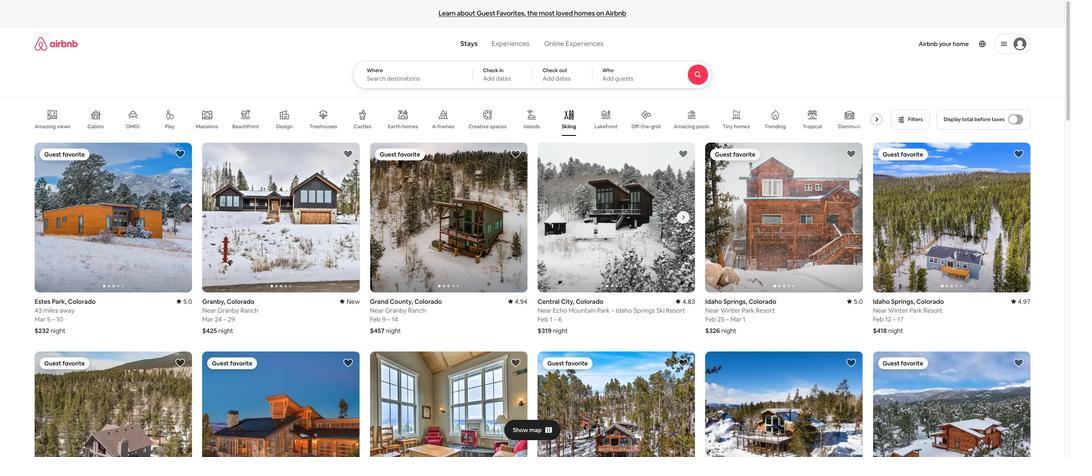 Task type: locate. For each thing, give the bounding box(es) containing it.
10
[[56, 315, 63, 323]]

near inside the grand county, colorado near granby ranch feb 9 – 14 $457 night
[[370, 306, 384, 314]]

guest
[[477, 9, 496, 18]]

1 horizontal spatial idaho
[[706, 298, 722, 306]]

6
[[559, 315, 562, 323]]

2 night from the left
[[218, 327, 233, 335]]

show map button
[[505, 420, 561, 440]]

ski
[[657, 306, 665, 314]]

1 1 from the left
[[550, 315, 553, 323]]

design
[[276, 123, 293, 130]]

2 add from the left
[[543, 75, 555, 82]]

0 vertical spatial airbnb
[[606, 9, 627, 18]]

check left in at the left top of page
[[483, 67, 499, 74]]

$326
[[706, 327, 720, 335]]

night down '6' at right
[[553, 327, 568, 335]]

online experiences link
[[537, 35, 611, 53]]

away
[[59, 306, 74, 314]]

2 add to wishlist: granby, colorado image from the left
[[511, 358, 521, 368]]

grand
[[370, 298, 389, 306]]

1 springs, from the left
[[724, 298, 748, 306]]

add for check in add dates
[[483, 75, 495, 82]]

1 horizontal spatial dates
[[556, 75, 571, 82]]

add inside the check out add dates
[[543, 75, 555, 82]]

12
[[886, 315, 892, 323]]

winter up 25
[[721, 306, 741, 314]]

homes left on
[[574, 9, 595, 18]]

0 horizontal spatial amazing
[[34, 123, 56, 130]]

views
[[57, 123, 70, 130]]

5 colorado from the left
[[414, 298, 442, 306]]

mar
[[34, 315, 45, 323], [202, 315, 213, 323], [731, 315, 742, 323]]

1 horizontal spatial add to wishlist: idaho springs, colorado image
[[1014, 149, 1024, 159]]

1 inside central city, colorado near echo mountain park – idaho springs ski resort feb 1 – 6 $319 night
[[550, 315, 553, 323]]

stays tab panel
[[353, 61, 735, 89]]

0 horizontal spatial homes
[[402, 123, 418, 130]]

experiences up in at the left top of page
[[492, 39, 530, 48]]

homes for earth homes
[[402, 123, 418, 130]]

1 horizontal spatial homes
[[574, 9, 595, 18]]

winter inside idaho springs, colorado near winter park resort feb 12 – 17 $418 night
[[889, 306, 908, 314]]

1 horizontal spatial airbnb
[[919, 40, 938, 48]]

favorites,
[[497, 9, 526, 18]]

springs, inside idaho springs, colorado near winter park resort feb 12 – 17 $418 night
[[891, 298, 915, 306]]

resort
[[666, 306, 685, 314], [756, 306, 775, 314], [924, 306, 943, 314]]

1 colorado from the left
[[68, 298, 96, 306]]

feb inside idaho springs, colorado near winter park resort feb 25 – mar 1 $326 night
[[706, 315, 716, 323]]

5 night from the left
[[386, 327, 401, 335]]

add down what can we help you find? tab list
[[483, 75, 495, 82]]

– inside estes park, colorado 43 miles away mar 5 – 10 $232 night
[[52, 315, 55, 323]]

feb up $319
[[538, 315, 549, 323]]

colorado inside idaho springs, colorado near winter park resort feb 12 – 17 $418 night
[[917, 298, 944, 306]]

add to wishlist: granby, colorado image
[[343, 358, 353, 368], [511, 358, 521, 368]]

2 1 from the left
[[743, 315, 746, 323]]

1 horizontal spatial experiences
[[566, 39, 604, 48]]

add inside check in add dates
[[483, 75, 495, 82]]

0 horizontal spatial ranch
[[240, 306, 258, 314]]

stays
[[461, 39, 478, 48]]

idaho springs, colorado near winter park resort feb 12 – 17 $418 night
[[873, 298, 944, 335]]

–
[[611, 306, 615, 314], [52, 315, 55, 323], [223, 315, 226, 323], [554, 315, 557, 323], [726, 315, 729, 323], [387, 315, 390, 323], [893, 315, 896, 323]]

2 experiences from the left
[[566, 39, 604, 48]]

earth
[[388, 123, 401, 130]]

1 add to wishlist: idaho springs, colorado image from the left
[[846, 149, 856, 159]]

check inside check in add dates
[[483, 67, 499, 74]]

1 winter from the left
[[721, 306, 741, 314]]

mar right 25
[[731, 315, 742, 323]]

mar left 24
[[202, 315, 213, 323]]

granby
[[217, 306, 239, 314], [385, 306, 407, 314]]

1 horizontal spatial granby
[[385, 306, 407, 314]]

2 horizontal spatial resort
[[924, 306, 943, 314]]

home
[[953, 40, 969, 48]]

None search field
[[353, 27, 735, 89]]

new
[[347, 298, 360, 306]]

idaho left 'springs'
[[616, 306, 632, 314]]

4.97 out of 5 average rating image
[[1011, 298, 1031, 306]]

0 horizontal spatial add
[[483, 75, 495, 82]]

night down 29
[[218, 327, 233, 335]]

1 resort from the left
[[666, 306, 685, 314]]

idaho inside central city, colorado near echo mountain park – idaho springs ski resort feb 1 – 6 $319 night
[[616, 306, 632, 314]]

a-
[[432, 123, 438, 130]]

who add guests
[[603, 67, 634, 82]]

colorado inside the grand county, colorado near granby ranch feb 9 – 14 $457 night
[[414, 298, 442, 306]]

2 add to wishlist: idaho springs, colorado image from the left
[[1014, 149, 1024, 159]]

near up 12
[[873, 306, 887, 314]]

2 ranch from the left
[[408, 306, 426, 314]]

25
[[718, 315, 725, 323]]

park inside idaho springs, colorado near winter park resort feb 12 – 17 $418 night
[[910, 306, 923, 314]]

feb left 12
[[873, 315, 884, 323]]

1 horizontal spatial check
[[543, 67, 558, 74]]

amazing left pools
[[674, 123, 695, 130]]

add down online on the top right
[[543, 75, 555, 82]]

17
[[898, 315, 904, 323]]

winter inside idaho springs, colorado near winter park resort feb 25 – mar 1 $326 night
[[721, 306, 741, 314]]

county,
[[390, 298, 413, 306]]

winter for mar
[[721, 306, 741, 314]]

resort for feb 25 – mar 1
[[756, 306, 775, 314]]

1 right 25
[[743, 315, 746, 323]]

dates inside the check out add dates
[[556, 75, 571, 82]]

granby inside the grand county, colorado near granby ranch feb 9 – 14 $457 night
[[385, 306, 407, 314]]

experiences inside button
[[492, 39, 530, 48]]

2 park from the left
[[742, 306, 755, 314]]

2 dates from the left
[[556, 75, 571, 82]]

colorado
[[68, 298, 96, 306], [227, 298, 254, 306], [576, 298, 604, 306], [749, 298, 777, 306], [414, 298, 442, 306], [917, 298, 944, 306]]

1 5.0 from the left
[[183, 298, 192, 306]]

add to wishlist: tabernash, colorado image
[[846, 358, 856, 368]]

2 check from the left
[[543, 67, 558, 74]]

add to wishlist: central city, colorado image
[[679, 149, 689, 159]]

1 park from the left
[[597, 306, 610, 314]]

park for feb 12 – 17
[[910, 306, 923, 314]]

amazing left views
[[34, 123, 56, 130]]

4 colorado from the left
[[749, 298, 777, 306]]

3 mar from the left
[[731, 315, 742, 323]]

taxes
[[992, 116, 1005, 123]]

1 horizontal spatial mar
[[202, 315, 213, 323]]

0 horizontal spatial airbnb
[[606, 9, 627, 18]]

1 horizontal spatial add
[[543, 75, 555, 82]]

3 resort from the left
[[924, 306, 943, 314]]

night down 10
[[50, 327, 65, 335]]

1 add from the left
[[483, 75, 495, 82]]

check for check in add dates
[[483, 67, 499, 74]]

2 horizontal spatial mar
[[731, 315, 742, 323]]

2 resort from the left
[[756, 306, 775, 314]]

– inside the grand county, colorado near granby ranch feb 9 – 14 $457 night
[[387, 315, 390, 323]]

check left out
[[543, 67, 558, 74]]

add to wishlist: grand lake, colorado image
[[679, 358, 689, 368]]

6 night from the left
[[889, 327, 904, 335]]

near down granby,
[[202, 306, 216, 314]]

night down 14
[[386, 327, 401, 335]]

add
[[483, 75, 495, 82], [543, 75, 555, 82], [603, 75, 614, 82]]

0 horizontal spatial dates
[[496, 75, 511, 82]]

check for check out add dates
[[543, 67, 558, 74]]

$232
[[34, 327, 49, 335]]

1 feb from the left
[[538, 315, 549, 323]]

night inside idaho springs, colorado near winter park resort feb 12 – 17 $418 night
[[889, 327, 904, 335]]

3 colorado from the left
[[576, 298, 604, 306]]

dates down in at the left top of page
[[496, 75, 511, 82]]

1 horizontal spatial 5.0
[[854, 298, 863, 306]]

park
[[597, 306, 610, 314], [742, 306, 755, 314], [910, 306, 923, 314]]

springs, for mar
[[724, 298, 748, 306]]

4.97
[[1018, 298, 1031, 306]]

– right 5 at the bottom
[[52, 315, 55, 323]]

airbnb right on
[[606, 9, 627, 18]]

1 horizontal spatial park
[[742, 306, 755, 314]]

2 mar from the left
[[202, 315, 213, 323]]

add for check out add dates
[[543, 75, 555, 82]]

resort inside idaho springs, colorado near winter park resort feb 12 – 17 $418 night
[[924, 306, 943, 314]]

night down 17
[[889, 327, 904, 335]]

– right 9
[[387, 315, 390, 323]]

dates inside check in add dates
[[496, 75, 511, 82]]

about
[[457, 9, 476, 18]]

granby, colorado near granby ranch mar 24 – 29 $425 night
[[202, 298, 258, 335]]

1 horizontal spatial add to wishlist: granby, colorado image
[[511, 358, 521, 368]]

stays button
[[454, 35, 485, 53]]

0 horizontal spatial add to wishlist: granby, colorado image
[[343, 358, 353, 368]]

before
[[975, 116, 991, 123]]

loved
[[556, 9, 573, 18]]

homes right earth
[[402, 123, 418, 130]]

group
[[34, 103, 886, 136], [34, 143, 192, 293], [202, 143, 360, 293], [370, 143, 685, 293], [538, 143, 853, 293], [706, 143, 863, 293], [873, 143, 1031, 293], [34, 352, 192, 457], [202, 352, 360, 457], [370, 352, 528, 457], [538, 352, 695, 457], [706, 352, 863, 457], [873, 352, 1031, 457]]

springs, up 17
[[891, 298, 915, 306]]

add to wishlist: idaho springs, colorado image
[[846, 149, 856, 159], [1014, 149, 1024, 159]]

airbnb inside "button"
[[606, 9, 627, 18]]

1 horizontal spatial winter
[[889, 306, 908, 314]]

add to wishlist: black hawk, colorado image
[[175, 358, 185, 368]]

idaho inside idaho springs, colorado near winter park resort feb 12 – 17 $418 night
[[873, 298, 890, 306]]

check inside the check out add dates
[[543, 67, 558, 74]]

amazing for amazing views
[[34, 123, 56, 130]]

idaho up 25
[[706, 298, 722, 306]]

0 horizontal spatial springs,
[[724, 298, 748, 306]]

0 horizontal spatial 1
[[550, 315, 553, 323]]

0 horizontal spatial experiences
[[492, 39, 530, 48]]

2 horizontal spatial add
[[603, 75, 614, 82]]

1 dates from the left
[[496, 75, 511, 82]]

2 horizontal spatial homes
[[734, 123, 750, 130]]

tiny
[[723, 123, 733, 130]]

5.0
[[183, 298, 192, 306], [854, 298, 863, 306]]

add down who
[[603, 75, 614, 82]]

near for feb
[[538, 306, 552, 314]]

4 night from the left
[[722, 327, 737, 335]]

airbnb left your
[[919, 40, 938, 48]]

near down central
[[538, 306, 552, 314]]

resort inside idaho springs, colorado near winter park resort feb 25 – mar 1 $326 night
[[756, 306, 775, 314]]

1 horizontal spatial resort
[[756, 306, 775, 314]]

night down 25
[[722, 327, 737, 335]]

$418
[[873, 327, 887, 335]]

ranch
[[240, 306, 258, 314], [408, 306, 426, 314]]

$425
[[202, 327, 217, 335]]

granby up 14
[[385, 306, 407, 314]]

display total before taxes
[[944, 116, 1005, 123]]

6 colorado from the left
[[917, 298, 944, 306]]

feb left 25
[[706, 315, 716, 323]]

2 colorado from the left
[[227, 298, 254, 306]]

1 inside idaho springs, colorado near winter park resort feb 25 – mar 1 $326 night
[[743, 315, 746, 323]]

filters button
[[891, 109, 930, 130]]

night inside granby, colorado near granby ranch mar 24 – 29 $425 night
[[218, 327, 233, 335]]

springs, up 25
[[724, 298, 748, 306]]

4 near from the left
[[370, 306, 384, 314]]

springs,
[[724, 298, 748, 306], [891, 298, 915, 306]]

1 mar from the left
[[34, 315, 45, 323]]

3 feb from the left
[[370, 315, 381, 323]]

feb inside the grand county, colorado near granby ranch feb 9 – 14 $457 night
[[370, 315, 381, 323]]

trending
[[765, 123, 786, 130]]

1 experiences from the left
[[492, 39, 530, 48]]

0 horizontal spatial winter
[[721, 306, 741, 314]]

homes right tiny
[[734, 123, 750, 130]]

feb left 9
[[370, 315, 381, 323]]

2 5.0 from the left
[[854, 298, 863, 306]]

ranch inside granby, colorado near granby ranch mar 24 – 29 $425 night
[[240, 306, 258, 314]]

3 night from the left
[[553, 327, 568, 335]]

city,
[[561, 298, 575, 306]]

3 park from the left
[[910, 306, 923, 314]]

colorado inside idaho springs, colorado near winter park resort feb 25 – mar 1 $326 night
[[749, 298, 777, 306]]

1 check from the left
[[483, 67, 499, 74]]

a-frames
[[432, 123, 454, 130]]

homes
[[574, 9, 595, 18], [402, 123, 418, 130], [734, 123, 750, 130]]

1 near from the left
[[202, 306, 216, 314]]

0 horizontal spatial mar
[[34, 315, 45, 323]]

2 granby from the left
[[385, 306, 407, 314]]

granby up 29
[[217, 306, 239, 314]]

ranch inside the grand county, colorado near granby ranch feb 9 – 14 $457 night
[[408, 306, 426, 314]]

add to wishlist: grand county, colorado image
[[511, 149, 521, 159]]

mar left 5 at the bottom
[[34, 315, 45, 323]]

idaho
[[706, 298, 722, 306], [873, 298, 890, 306], [616, 306, 632, 314]]

2 springs, from the left
[[891, 298, 915, 306]]

– left 17
[[893, 315, 896, 323]]

1 horizontal spatial amazing
[[674, 123, 695, 130]]

1 vertical spatial airbnb
[[919, 40, 938, 48]]

2 near from the left
[[538, 306, 552, 314]]

dates down out
[[556, 75, 571, 82]]

amazing views
[[34, 123, 70, 130]]

0 horizontal spatial idaho
[[616, 306, 632, 314]]

night inside central city, colorado near echo mountain park – idaho springs ski resort feb 1 – 6 $319 night
[[553, 327, 568, 335]]

5.0 out of 5 average rating image
[[176, 298, 192, 306]]

5.0 out of 5 average rating image
[[847, 298, 863, 306]]

1 night from the left
[[50, 327, 65, 335]]

near up 25
[[706, 306, 719, 314]]

colorado inside central city, colorado near echo mountain park – idaho springs ski resort feb 1 – 6 $319 night
[[576, 298, 604, 306]]

who
[[603, 67, 614, 74]]

castles
[[354, 123, 371, 130]]

2 feb from the left
[[706, 315, 716, 323]]

springs, inside idaho springs, colorado near winter park resort feb 25 – mar 1 $326 night
[[724, 298, 748, 306]]

– inside granby, colorado near granby ranch mar 24 – 29 $425 night
[[223, 315, 226, 323]]

amazing
[[34, 123, 56, 130], [674, 123, 695, 130]]

0 horizontal spatial resort
[[666, 306, 685, 314]]

– right 24
[[223, 315, 226, 323]]

learn
[[439, 9, 456, 18]]

tiny homes
[[723, 123, 750, 130]]

amazing for amazing pools
[[674, 123, 695, 130]]

– right 25
[[726, 315, 729, 323]]

1 horizontal spatial springs,
[[891, 298, 915, 306]]

1 horizontal spatial 1
[[743, 315, 746, 323]]

mar inside estes park, colorado 43 miles away mar 5 – 10 $232 night
[[34, 315, 45, 323]]

show
[[513, 427, 528, 434]]

5 near from the left
[[873, 306, 887, 314]]

learn about guest favorites, the most loved homes on airbnb
[[439, 9, 627, 18]]

near inside idaho springs, colorado near winter park resort feb 12 – 17 $418 night
[[873, 306, 887, 314]]

near inside central city, colorado near echo mountain park – idaho springs ski resort feb 1 – 6 $319 night
[[538, 306, 552, 314]]

0 horizontal spatial granby
[[217, 306, 239, 314]]

1 ranch from the left
[[240, 306, 258, 314]]

1 horizontal spatial ranch
[[408, 306, 426, 314]]

3 add from the left
[[603, 75, 614, 82]]

colorado inside estes park, colorado 43 miles away mar 5 – 10 $232 night
[[68, 298, 96, 306]]

3 near from the left
[[706, 306, 719, 314]]

experiences right online on the top right
[[566, 39, 604, 48]]

colorado for central city, colorado near echo mountain park – idaho springs ski resort feb 1 – 6 $319 night
[[576, 298, 604, 306]]

4 feb from the left
[[873, 315, 884, 323]]

dates
[[496, 75, 511, 82], [556, 75, 571, 82]]

idaho for idaho springs, colorado near winter park resort feb 25 – mar 1 $326 night
[[706, 298, 722, 306]]

dates for check out add dates
[[556, 75, 571, 82]]

0 horizontal spatial park
[[597, 306, 610, 314]]

2 horizontal spatial idaho
[[873, 298, 890, 306]]

profile element
[[617, 27, 1031, 61]]

14
[[392, 315, 398, 323]]

0 horizontal spatial check
[[483, 67, 499, 74]]

0 horizontal spatial 5.0
[[183, 298, 192, 306]]

near inside idaho springs, colorado near winter park resort feb 25 – mar 1 $326 night
[[706, 306, 719, 314]]

none search field containing stays
[[353, 27, 735, 89]]

1 left '6' at right
[[550, 315, 553, 323]]

2 horizontal spatial park
[[910, 306, 923, 314]]

9
[[382, 315, 386, 323]]

experiences
[[492, 39, 530, 48], [566, 39, 604, 48]]

park inside idaho springs, colorado near winter park resort feb 25 – mar 1 $326 night
[[742, 306, 755, 314]]

total
[[963, 116, 974, 123]]

spaces
[[490, 123, 507, 130]]

0 horizontal spatial add to wishlist: idaho springs, colorado image
[[846, 149, 856, 159]]

near down grand
[[370, 306, 384, 314]]

miles
[[43, 306, 58, 314]]

winter up 17
[[889, 306, 908, 314]]

new place to stay image
[[340, 298, 360, 306]]

idaho inside idaho springs, colorado near winter park resort feb 25 – mar 1 $326 night
[[706, 298, 722, 306]]

1 granby from the left
[[217, 306, 239, 314]]

2 winter from the left
[[889, 306, 908, 314]]

idaho up 12
[[873, 298, 890, 306]]



Task type: vqa. For each thing, say whether or not it's contained in the screenshot.
Skiing
yes



Task type: describe. For each thing, give the bounding box(es) containing it.
4.94
[[515, 298, 528, 306]]

airbnb your home link
[[914, 35, 974, 53]]

mansions
[[196, 123, 218, 130]]

night inside estes park, colorado 43 miles away mar 5 – 10 $232 night
[[50, 327, 65, 335]]

colorado for grand county, colorado near granby ranch feb 9 – 14 $457 night
[[414, 298, 442, 306]]

estes
[[34, 298, 50, 306]]

what can we help you find? tab list
[[454, 35, 537, 53]]

lakefront
[[595, 123, 618, 130]]

– right mountain
[[611, 306, 615, 314]]

1 add to wishlist: granby, colorado image from the left
[[343, 358, 353, 368]]

the
[[528, 9, 538, 18]]

springs, for 17
[[891, 298, 915, 306]]

colorado for idaho springs, colorado near winter park resort feb 12 – 17 $418 night
[[917, 298, 944, 306]]

5.0 for idaho springs, colorado near winter park resort feb 25 – mar 1 $326 night
[[854, 298, 863, 306]]

estes park, colorado 43 miles away mar 5 – 10 $232 night
[[34, 298, 96, 335]]

beachfront
[[232, 123, 259, 130]]

granby inside granby, colorado near granby ranch mar 24 – 29 $425 night
[[217, 306, 239, 314]]

add to wishlist: idaho springs, colorado image for 5.0
[[846, 149, 856, 159]]

creative
[[469, 123, 489, 130]]

central
[[538, 298, 560, 306]]

colorado inside granby, colorado near granby ranch mar 24 – 29 $425 night
[[227, 298, 254, 306]]

skiing
[[562, 123, 576, 130]]

play
[[165, 123, 175, 130]]

colorado for idaho springs, colorado near winter park resort feb 25 – mar 1 $326 night
[[749, 298, 777, 306]]

add to wishlist: granby, colorado image
[[343, 149, 353, 159]]

add to wishlist: idaho springs, colorado image for 4.97
[[1014, 149, 1024, 159]]

echo
[[553, 306, 567, 314]]

near for $326
[[706, 306, 719, 314]]

central city, colorado near echo mountain park – idaho springs ski resort feb 1 – 6 $319 night
[[538, 298, 685, 335]]

check in add dates
[[483, 67, 511, 82]]

29
[[228, 315, 235, 323]]

dammusi
[[839, 123, 861, 130]]

online experiences
[[545, 39, 604, 48]]

winter for 17
[[889, 306, 908, 314]]

4.94 out of 5 average rating image
[[508, 298, 528, 306]]

airbnb inside 'profile' element
[[919, 40, 938, 48]]

43
[[34, 306, 42, 314]]

idaho for idaho springs, colorado near winter park resort feb 12 – 17 $418 night
[[873, 298, 890, 306]]

off-
[[632, 123, 641, 130]]

resort for feb 12 – 17
[[924, 306, 943, 314]]

park for feb 25 – mar 1
[[742, 306, 755, 314]]

5
[[47, 315, 50, 323]]

display
[[944, 116, 962, 123]]

map
[[530, 427, 542, 434]]

filters
[[909, 116, 923, 123]]

– left '6' at right
[[554, 315, 557, 323]]

earth homes
[[388, 123, 418, 130]]

your
[[940, 40, 952, 48]]

treehouses
[[310, 123, 337, 130]]

group containing amazing views
[[34, 103, 886, 136]]

park inside central city, colorado near echo mountain park – idaho springs ski resort feb 1 – 6 $319 night
[[597, 306, 610, 314]]

$319
[[538, 327, 552, 335]]

where
[[367, 67, 383, 74]]

night inside idaho springs, colorado near winter park resort feb 25 – mar 1 $326 night
[[722, 327, 737, 335]]

check out add dates
[[543, 67, 571, 82]]

mar inside idaho springs, colorado near winter park resort feb 25 – mar 1 $326 night
[[731, 315, 742, 323]]

– inside idaho springs, colorado near winter park resort feb 12 – 17 $418 night
[[893, 315, 896, 323]]

amazing pools
[[674, 123, 710, 130]]

airbnb your home
[[919, 40, 969, 48]]

guests
[[616, 75, 634, 82]]

4.83 out of 5 average rating image
[[676, 298, 695, 306]]

homes inside learn about guest favorites, the most loved homes on airbnb "button"
[[574, 9, 595, 18]]

dates for check in add dates
[[496, 75, 511, 82]]

add inside who add guests
[[603, 75, 614, 82]]

frames
[[438, 123, 454, 130]]

experiences button
[[485, 35, 537, 53]]

the-
[[641, 123, 651, 130]]

in
[[500, 67, 504, 74]]

– inside idaho springs, colorado near winter park resort feb 25 – mar 1 $326 night
[[726, 315, 729, 323]]

tropical
[[803, 123, 822, 130]]

colorado for estes park, colorado 43 miles away mar 5 – 10 $232 night
[[68, 298, 96, 306]]

grid
[[651, 123, 661, 130]]

online
[[545, 39, 565, 48]]

islands
[[524, 123, 540, 130]]

$457
[[370, 327, 385, 335]]

springs
[[634, 306, 655, 314]]

add to wishlist: estes park, colorado image
[[175, 149, 185, 159]]

Where search field
[[367, 75, 459, 82]]

near for night
[[873, 306, 887, 314]]

out
[[559, 67, 568, 74]]

4.83
[[683, 298, 695, 306]]

homes for tiny homes
[[734, 123, 750, 130]]

idaho springs, colorado near winter park resort feb 25 – mar 1 $326 night
[[706, 298, 777, 335]]

night inside the grand county, colorado near granby ranch feb 9 – 14 $457 night
[[386, 327, 401, 335]]

24
[[215, 315, 222, 323]]

most
[[539, 9, 555, 18]]

resort inside central city, colorado near echo mountain park – idaho springs ski resort feb 1 – 6 $319 night
[[666, 306, 685, 314]]

cabins
[[87, 123, 104, 130]]

mountain
[[569, 306, 596, 314]]

feb inside idaho springs, colorado near winter park resort feb 12 – 17 $418 night
[[873, 315, 884, 323]]

on
[[597, 9, 604, 18]]

park,
[[52, 298, 66, 306]]

learn about guest favorites, the most loved homes on airbnb button
[[435, 6, 630, 21]]

granby,
[[202, 298, 225, 306]]

grand county, colorado near granby ranch feb 9 – 14 $457 night
[[370, 298, 442, 335]]

add to wishlist: nederland, colorado image
[[1014, 358, 1024, 368]]

mar inside granby, colorado near granby ranch mar 24 – 29 $425 night
[[202, 315, 213, 323]]

pools
[[696, 123, 710, 130]]

feb inside central city, colorado near echo mountain park – idaho springs ski resort feb 1 – 6 $319 night
[[538, 315, 549, 323]]

off-the-grid
[[632, 123, 661, 130]]

creative spaces
[[469, 123, 507, 130]]

near inside granby, colorado near granby ranch mar 24 – 29 $425 night
[[202, 306, 216, 314]]

5.0 for estes park, colorado 43 miles away mar 5 – 10 $232 night
[[183, 298, 192, 306]]

show map
[[513, 427, 542, 434]]



